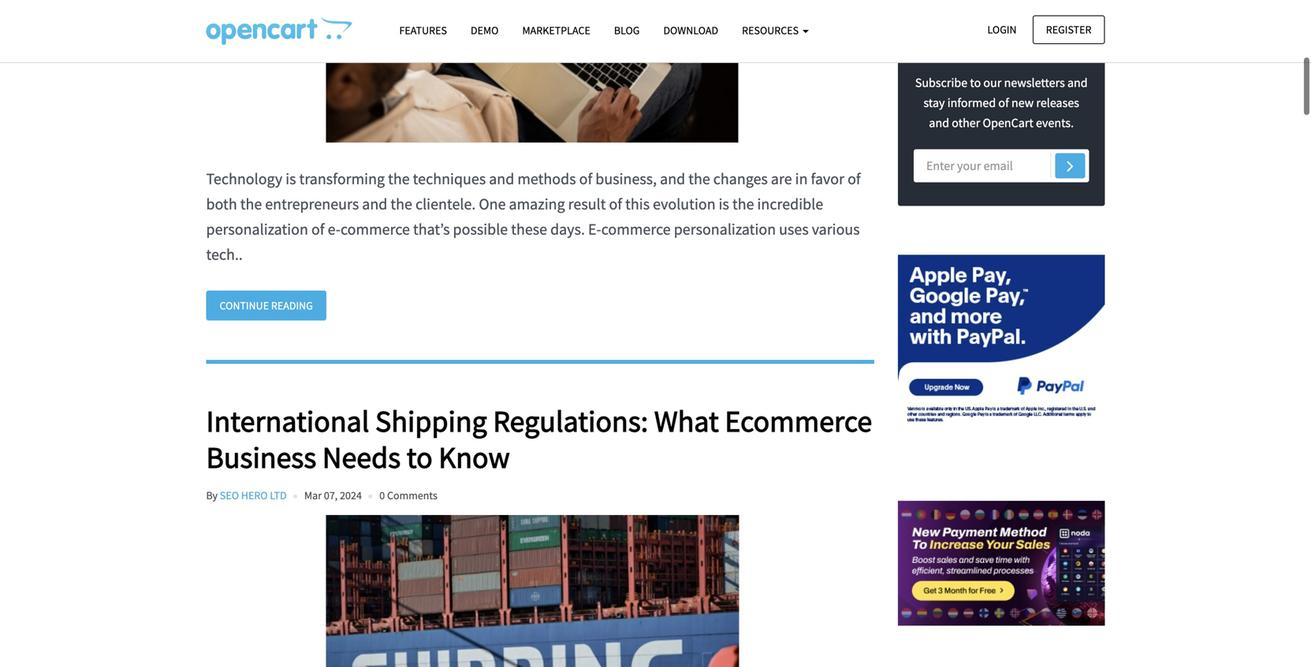 Task type: describe. For each thing, give the bounding box(es) containing it.
1 vertical spatial is
[[719, 194, 729, 214]]

register
[[1046, 22, 1092, 37]]

various
[[812, 219, 860, 239]]

opencart - blog image
[[206, 17, 352, 45]]

1 commerce from the left
[[341, 219, 410, 239]]

what
[[654, 403, 719, 440]]

result
[[568, 194, 606, 214]]

one
[[479, 194, 506, 214]]

noda image
[[898, 460, 1105, 667]]

the down the changes
[[732, 194, 754, 214]]

and down stay
[[929, 115, 949, 131]]

opencart
[[983, 115, 1034, 131]]

evolution
[[653, 194, 716, 214]]

of left e-
[[311, 219, 325, 239]]

informed
[[948, 95, 996, 111]]

international shipping regulations: what ecommerce business needs to know
[[206, 403, 872, 476]]

by seo hero ltd
[[206, 489, 287, 503]]

technology is transforming the techniques and methods of business, and the changes are in favor of both the entrepreneurs and the clientele. one amazing result of this evolution is the incredible personalization of e-commerce that's possible these days. e-commerce personalization uses various tech..
[[206, 169, 861, 264]]

features link
[[388, 17, 459, 44]]

international shipping regulations: what ecommerce business needs to know link
[[206, 403, 874, 476]]

are
[[771, 169, 792, 189]]

e-
[[328, 219, 341, 239]]

features
[[399, 23, 447, 37]]

transforming
[[299, 169, 385, 189]]

blog
[[614, 23, 640, 37]]

changes
[[713, 169, 768, 189]]

reading
[[271, 299, 313, 313]]

resources
[[742, 23, 801, 37]]

0 horizontal spatial is
[[286, 169, 296, 189]]

incredible
[[757, 194, 823, 214]]

uses
[[779, 219, 809, 239]]

e-
[[588, 219, 601, 239]]

the up the evolution
[[689, 169, 710, 189]]

and up one
[[489, 169, 514, 189]]

2 commerce from the left
[[601, 219, 671, 239]]

days.
[[550, 219, 585, 239]]

download
[[663, 23, 718, 37]]

login link
[[974, 15, 1030, 44]]

download link
[[652, 17, 730, 44]]

marketplace
[[522, 23, 590, 37]]

amazing
[[509, 194, 565, 214]]

international shipping regulations: what ecommerce business needs to know image
[[206, 516, 859, 668]]

entrepreneurs
[[265, 194, 359, 214]]

the down technology
[[240, 194, 262, 214]]

in
[[795, 169, 808, 189]]

of up result
[[579, 169, 592, 189]]

of inside subscribe to our newsletters and stay informed of new releases and other opencart events.
[[999, 95, 1009, 111]]

continue reading
[[220, 299, 313, 313]]

paypal blog image
[[898, 238, 1105, 445]]

regulations:
[[493, 403, 648, 440]]

seo
[[220, 489, 239, 503]]

this
[[625, 194, 650, 214]]

and up the releases
[[1068, 75, 1088, 91]]

needs
[[322, 439, 401, 476]]

blog link
[[602, 17, 652, 44]]



Task type: vqa. For each thing, say whether or not it's contained in the screenshot.
star light icon
no



Task type: locate. For each thing, give the bounding box(es) containing it.
stay
[[924, 95, 945, 111]]

new
[[1012, 95, 1034, 111]]

of right favor
[[848, 169, 861, 189]]

is
[[286, 169, 296, 189], [719, 194, 729, 214]]

our
[[984, 75, 1002, 91]]

resources link
[[730, 17, 821, 44]]

business,
[[596, 169, 657, 189]]

personalization up tech..
[[206, 219, 308, 239]]

comments
[[387, 489, 438, 503]]

Enter your email text field
[[914, 149, 1089, 182]]

releases
[[1036, 95, 1079, 111]]

that's
[[413, 219, 450, 239]]

tech..
[[206, 245, 243, 264]]

to left our
[[970, 75, 981, 91]]

of left this
[[609, 194, 622, 214]]

commerce
[[341, 219, 410, 239], [601, 219, 671, 239]]

clientele.
[[415, 194, 476, 214]]

continue
[[220, 299, 269, 313]]

2 personalization from the left
[[674, 219, 776, 239]]

0 vertical spatial is
[[286, 169, 296, 189]]

commerce left that's
[[341, 219, 410, 239]]

events.
[[1036, 115, 1074, 131]]

2024
[[340, 489, 362, 503]]

0 comments
[[379, 489, 438, 503]]

ecommerce
[[725, 403, 872, 440]]

mar 07, 2024
[[304, 489, 362, 503]]

0 horizontal spatial personalization
[[206, 219, 308, 239]]

1 vertical spatial to
[[407, 439, 433, 476]]

to up comments
[[407, 439, 433, 476]]

technology
[[206, 169, 282, 189]]

these
[[511, 219, 547, 239]]

personalization
[[206, 219, 308, 239], [674, 219, 776, 239]]

is up entrepreneurs
[[286, 169, 296, 189]]

register link
[[1033, 15, 1105, 44]]

seo hero ltd link
[[220, 489, 287, 503]]

0 horizontal spatial to
[[407, 439, 433, 476]]

1 horizontal spatial commerce
[[601, 219, 671, 239]]

demo link
[[459, 17, 511, 44]]

marketplace link
[[511, 17, 602, 44]]

by
[[206, 489, 218, 503]]

1 personalization from the left
[[206, 219, 308, 239]]

mar
[[304, 489, 322, 503]]

business
[[206, 439, 316, 476]]

1 horizontal spatial is
[[719, 194, 729, 214]]

ltd
[[270, 489, 287, 503]]

the
[[388, 169, 410, 189], [689, 169, 710, 189], [240, 194, 262, 214], [391, 194, 412, 214], [732, 194, 754, 214]]

methods
[[517, 169, 576, 189]]

know
[[439, 439, 510, 476]]

newsletters
[[1004, 75, 1065, 91]]

to inside subscribe to our newsletters and stay informed of new releases and other opencart events.
[[970, 75, 981, 91]]

of left new
[[999, 95, 1009, 111]]

and
[[1068, 75, 1088, 91], [929, 115, 949, 131], [489, 169, 514, 189], [660, 169, 685, 189], [362, 194, 387, 214]]

is down the changes
[[719, 194, 729, 214]]

0 vertical spatial to
[[970, 75, 981, 91]]

angle right image
[[1067, 156, 1074, 175]]

commerce down this
[[601, 219, 671, 239]]

to inside international shipping regulations: what ecommerce business needs to know
[[407, 439, 433, 476]]

favor
[[811, 169, 845, 189]]

both
[[206, 194, 237, 214]]

possible
[[453, 219, 508, 239]]

the left clientele.
[[391, 194, 412, 214]]

1 horizontal spatial personalization
[[674, 219, 776, 239]]

0
[[379, 489, 385, 503]]

the left the techniques
[[388, 169, 410, 189]]

of
[[999, 95, 1009, 111], [579, 169, 592, 189], [848, 169, 861, 189], [609, 194, 622, 214], [311, 219, 325, 239]]

personalization in e-commerce: how small businesses can stay ahead in 2024 image
[[206, 0, 859, 143]]

07,
[[324, 489, 338, 503]]

shipping
[[375, 403, 487, 440]]

other
[[952, 115, 980, 131]]

demo
[[471, 23, 499, 37]]

and down transforming at left top
[[362, 194, 387, 214]]

techniques
[[413, 169, 486, 189]]

and up the evolution
[[660, 169, 685, 189]]

personalization down the evolution
[[674, 219, 776, 239]]

international
[[206, 403, 369, 440]]

login
[[988, 22, 1017, 37]]

continue reading link
[[206, 291, 326, 321]]

subscribe to our newsletters and stay informed of new releases and other opencart events.
[[915, 75, 1088, 131]]

0 horizontal spatial commerce
[[341, 219, 410, 239]]

subscribe
[[915, 75, 968, 91]]

1 horizontal spatial to
[[970, 75, 981, 91]]

hero
[[241, 489, 268, 503]]

to
[[970, 75, 981, 91], [407, 439, 433, 476]]



